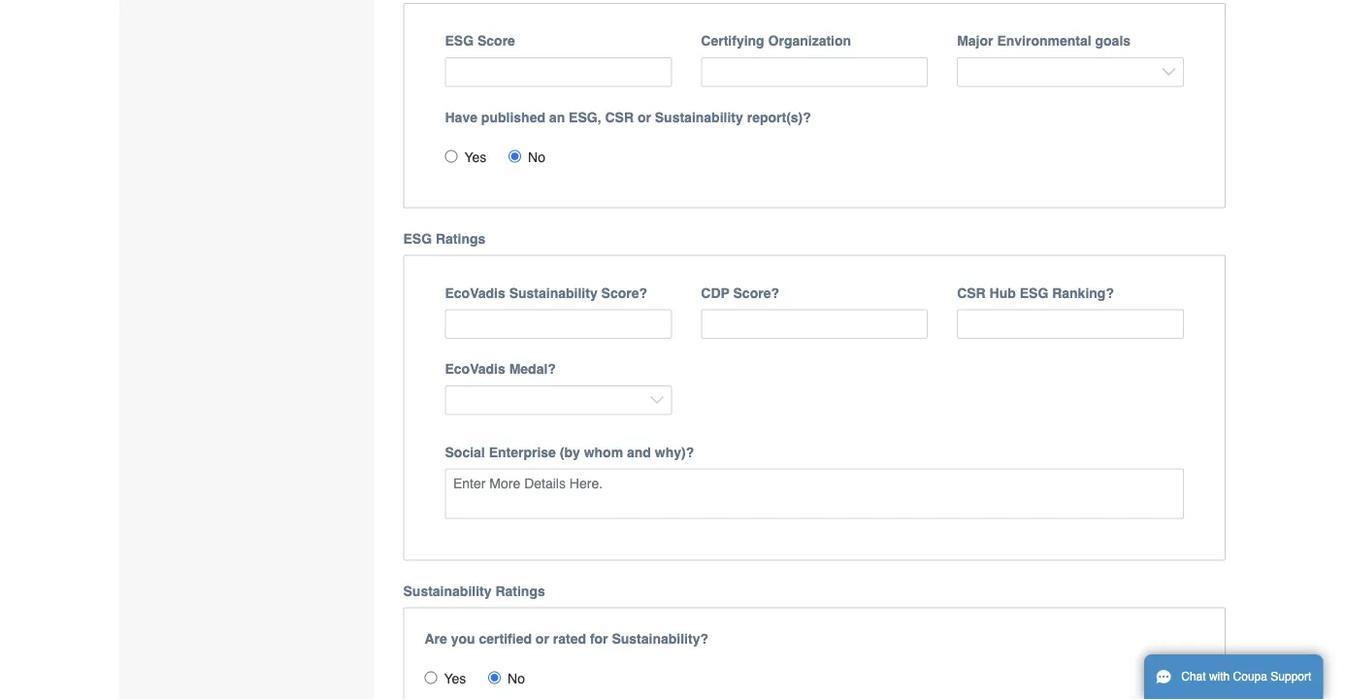 Task type: vqa. For each thing, say whether or not it's contained in the screenshot.
the bottommost esg
yes



Task type: locate. For each thing, give the bounding box(es) containing it.
2 vertical spatial esg
[[1020, 285, 1049, 300]]

csr right esg,
[[605, 109, 634, 125]]

Social Enterprise (by whom and why)? text field
[[445, 468, 1184, 519]]

have published an esg, csr or sustainability report(s)?
[[445, 109, 811, 125]]

ratings
[[436, 230, 486, 246], [496, 583, 545, 598]]

2 vertical spatial sustainability
[[403, 583, 492, 598]]

esg for esg ratings
[[403, 230, 432, 246]]

environmental
[[997, 33, 1092, 48]]

no down published
[[528, 149, 546, 164]]

esg ratings
[[403, 230, 486, 246]]

0 vertical spatial esg
[[445, 33, 474, 48]]

esg,
[[569, 109, 602, 125]]

1 horizontal spatial no
[[528, 149, 546, 164]]

1 horizontal spatial score?
[[734, 285, 780, 300]]

0 horizontal spatial or
[[536, 630, 549, 646]]

social enterprise (by whom and why)?
[[445, 444, 694, 459]]

ecovadis
[[445, 285, 506, 300], [445, 361, 506, 376]]

1 ecovadis from the top
[[445, 285, 506, 300]]

0 vertical spatial sustainability
[[655, 109, 744, 125]]

2 ecovadis from the top
[[445, 361, 506, 376]]

an
[[549, 109, 565, 125]]

0 vertical spatial ratings
[[436, 230, 486, 246]]

with
[[1210, 670, 1230, 684]]

or
[[638, 109, 651, 125], [536, 630, 549, 646]]

1 horizontal spatial esg
[[445, 33, 474, 48]]

score
[[478, 33, 515, 48]]

0 horizontal spatial no
[[508, 670, 525, 686]]

no for certified
[[508, 670, 525, 686]]

(by
[[560, 444, 580, 459]]

0 vertical spatial no
[[528, 149, 546, 164]]

1 vertical spatial esg
[[403, 230, 432, 246]]

EcoVadis Sustainability Score? text field
[[445, 309, 672, 339]]

yes for published
[[465, 149, 487, 164]]

chat
[[1182, 670, 1206, 684]]

csr left hub
[[957, 285, 986, 300]]

no
[[528, 149, 546, 164], [508, 670, 525, 686]]

0 vertical spatial ecovadis
[[445, 285, 506, 300]]

certifying organization
[[701, 33, 852, 48]]

csr
[[605, 109, 634, 125], [957, 285, 986, 300]]

no for an
[[528, 149, 546, 164]]

or right esg,
[[638, 109, 651, 125]]

ecovadis medal?
[[445, 361, 556, 376]]

ratings for esg ratings
[[436, 230, 486, 246]]

ecovadis down esg ratings
[[445, 285, 506, 300]]

for
[[590, 630, 608, 646]]

sustainability left report(s)?
[[655, 109, 744, 125]]

enterprise
[[489, 444, 556, 459]]

yes down have
[[465, 149, 487, 164]]

1 vertical spatial ratings
[[496, 583, 545, 598]]

1 vertical spatial no
[[508, 670, 525, 686]]

score? right cdp
[[734, 285, 780, 300]]

0 vertical spatial yes
[[465, 149, 487, 164]]

goals
[[1096, 33, 1131, 48]]

certifying
[[701, 33, 765, 48]]

None radio
[[488, 671, 501, 684]]

ecovadis for ecovadis medal?
[[445, 361, 506, 376]]

None radio
[[445, 150, 458, 162], [509, 150, 521, 162], [425, 671, 437, 684], [445, 150, 458, 162], [509, 150, 521, 162], [425, 671, 437, 684]]

esg for esg score
[[445, 33, 474, 48]]

0 horizontal spatial sustainability
[[403, 583, 492, 598]]

published
[[481, 109, 546, 125]]

1 horizontal spatial sustainability
[[509, 285, 598, 300]]

esg
[[445, 33, 474, 48], [403, 230, 432, 246], [1020, 285, 1049, 300]]

are you certified or rated for sustainability?
[[425, 630, 709, 646]]

0 horizontal spatial score?
[[602, 285, 648, 300]]

1 horizontal spatial or
[[638, 109, 651, 125]]

ESG Score text field
[[445, 57, 672, 87]]

ecovadis left medal?
[[445, 361, 506, 376]]

no down certified
[[508, 670, 525, 686]]

sustainability up ecovadis sustainability score? text field at the left of the page
[[509, 285, 598, 300]]

sustainability
[[655, 109, 744, 125], [509, 285, 598, 300], [403, 583, 492, 598]]

yes down you
[[444, 670, 466, 686]]

0 horizontal spatial ratings
[[436, 230, 486, 246]]

2 score? from the left
[[734, 285, 780, 300]]

2 horizontal spatial sustainability
[[655, 109, 744, 125]]

1 horizontal spatial csr
[[957, 285, 986, 300]]

0 horizontal spatial csr
[[605, 109, 634, 125]]

cdp
[[701, 285, 730, 300]]

1 vertical spatial csr
[[957, 285, 986, 300]]

score?
[[602, 285, 648, 300], [734, 285, 780, 300]]

CDP Score? text field
[[701, 309, 928, 339]]

and
[[627, 444, 651, 459]]

are
[[425, 630, 447, 646]]

1 vertical spatial yes
[[444, 670, 466, 686]]

or left rated
[[536, 630, 549, 646]]

0 vertical spatial or
[[638, 109, 651, 125]]

score? up ecovadis sustainability score? text field at the left of the page
[[602, 285, 648, 300]]

0 horizontal spatial esg
[[403, 230, 432, 246]]

yes
[[465, 149, 487, 164], [444, 670, 466, 686]]

1 vertical spatial ecovadis
[[445, 361, 506, 376]]

sustainability up are at the left of the page
[[403, 583, 492, 598]]

1 horizontal spatial ratings
[[496, 583, 545, 598]]

ecovadis for ecovadis sustainability score?
[[445, 285, 506, 300]]



Task type: describe. For each thing, give the bounding box(es) containing it.
ratings for sustainability ratings
[[496, 583, 545, 598]]

support
[[1271, 670, 1312, 684]]

1 vertical spatial or
[[536, 630, 549, 646]]

sustainability?
[[612, 630, 709, 646]]

cdp score?
[[701, 285, 780, 300]]

why)?
[[655, 444, 694, 459]]

1 vertical spatial sustainability
[[509, 285, 598, 300]]

chat with coupa support
[[1182, 670, 1312, 684]]

chat with coupa support button
[[1145, 654, 1324, 699]]

coupa
[[1234, 670, 1268, 684]]

major
[[957, 33, 994, 48]]

ecovadis sustainability score?
[[445, 285, 648, 300]]

1 score? from the left
[[602, 285, 648, 300]]

certified
[[479, 630, 532, 646]]

yes for you
[[444, 670, 466, 686]]

0 vertical spatial csr
[[605, 109, 634, 125]]

csr hub esg ranking?
[[957, 285, 1115, 300]]

have
[[445, 109, 478, 125]]

hub
[[990, 285, 1016, 300]]

whom
[[584, 444, 623, 459]]

CSR Hub ESG Ranking? text field
[[957, 309, 1184, 339]]

esg score
[[445, 33, 515, 48]]

you
[[451, 630, 475, 646]]

sustainability ratings
[[403, 583, 545, 598]]

report(s)?
[[747, 109, 811, 125]]

organization
[[769, 33, 852, 48]]

ranking?
[[1053, 285, 1115, 300]]

rated
[[553, 630, 586, 646]]

medal?
[[509, 361, 556, 376]]

Certifying Organization text field
[[701, 57, 928, 87]]

social
[[445, 444, 485, 459]]

major environmental goals
[[957, 33, 1131, 48]]

2 horizontal spatial esg
[[1020, 285, 1049, 300]]



